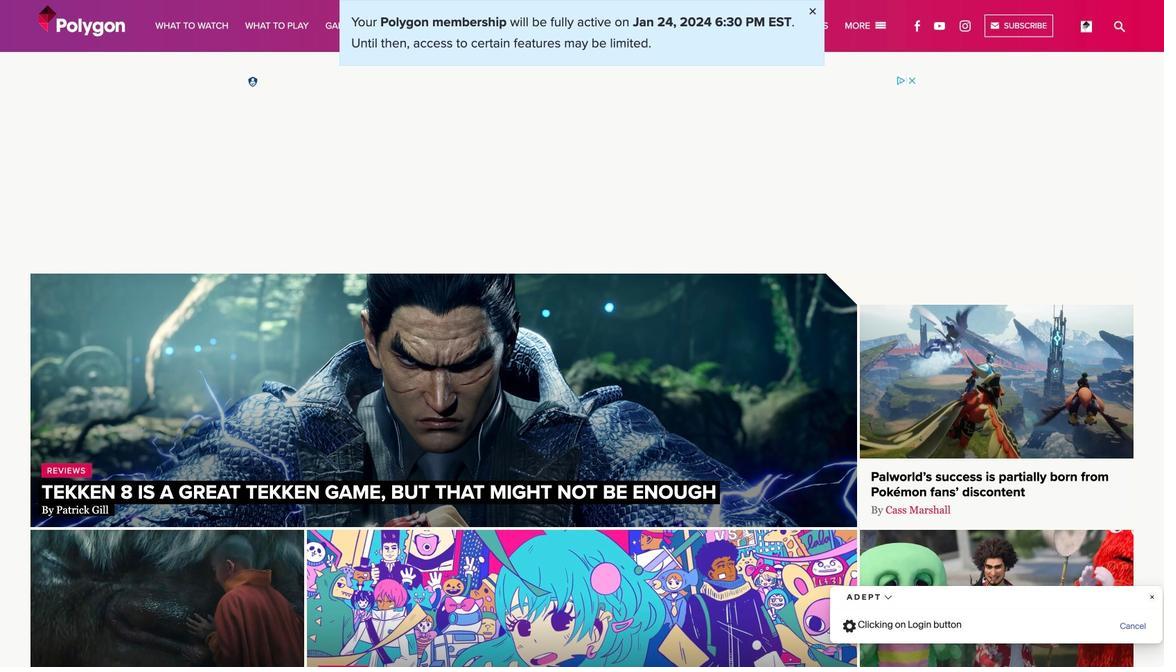 Task type: describe. For each thing, give the bounding box(es) containing it.
three players in palworld approach the tower where a syndicate boss is waiting for battle. they are each on the back of an aerial pal, carrying them majestically through the iar. image
[[860, 305, 1134, 459]]



Task type: locate. For each thing, give the bounding box(es) containing it.
kasuyz slams his fist into his hand while lightning courses through his body in tekken 8 image
[[30, 274, 857, 527]]

aang cuddles up to appa's face in netflix's avatar: the last airbender series. image
[[30, 530, 304, 667]]

advertisement element
[[246, 75, 918, 248]]

ichiban kasuga holds up a beetle he caught with a net, and is flanked by mascots gachapin and mukku, in a screenshot from like a dragon: infinite wealth. image
[[860, 530, 1134, 667]]



Task type: vqa. For each thing, say whether or not it's contained in the screenshot.
Kasuyz slams his fist into his hand while lightning courses through his body in Tekken 8 Image
yes



